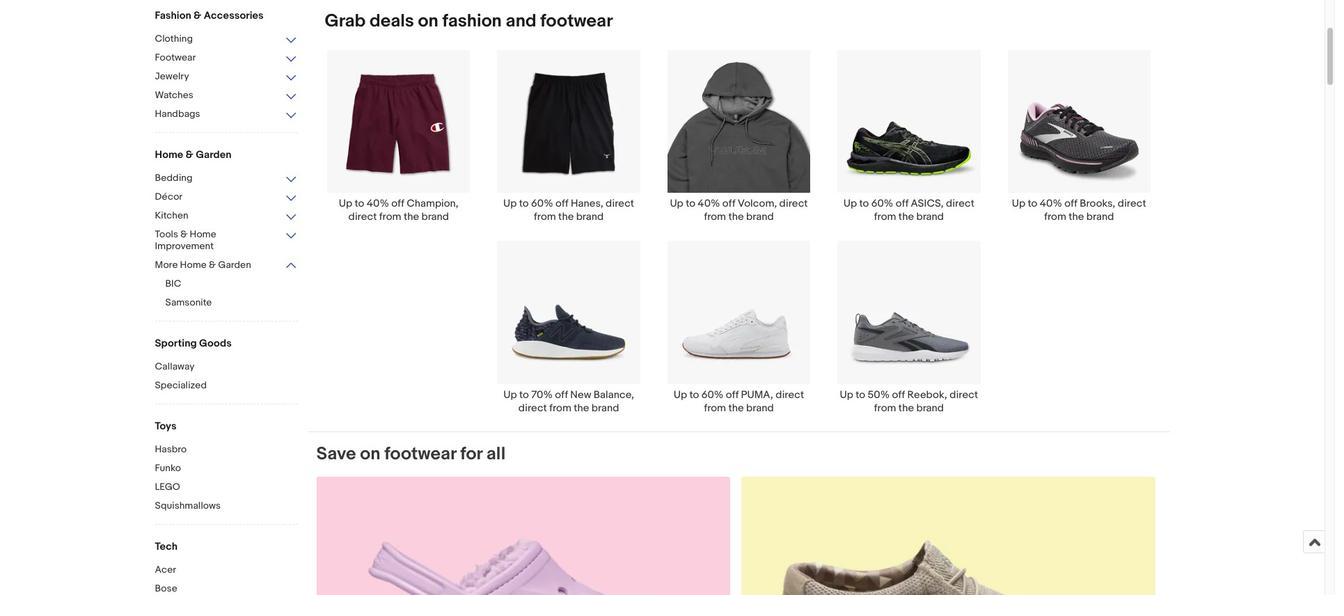 Task type: describe. For each thing, give the bounding box(es) containing it.
40% for champion,
[[367, 197, 389, 211]]

squishmallows link
[[155, 500, 298, 513]]

to for up to 50% off reebok, direct from the brand
[[856, 388, 866, 402]]

list containing up to 40% off champion, direct from the brand
[[308, 49, 1170, 431]]

to for up to 40% off champion, direct from the brand
[[355, 197, 365, 211]]

up for up to 40% off volcom, direct from the brand
[[670, 197, 684, 211]]

brand for up to 60% off hanes, direct from the brand
[[576, 211, 604, 224]]

tools
[[155, 228, 178, 240]]

0 vertical spatial home
[[155, 148, 183, 162]]

jewelry button
[[155, 70, 298, 84]]

direct for up to 60% off puma, direct from the brand
[[776, 388, 805, 402]]

garden inside bedding décor kitchen tools & home improvement more home & garden bic samsonite
[[218, 259, 251, 271]]

40% for volcom,
[[698, 197, 720, 211]]

bedding décor kitchen tools & home improvement more home & garden bic samsonite
[[155, 172, 251, 309]]

grab
[[325, 10, 366, 32]]

hasbro
[[155, 444, 187, 455]]

samsonite
[[165, 297, 212, 309]]

up to 40% off champion, direct from the brand link
[[314, 49, 484, 224]]

footwear button
[[155, 52, 298, 65]]

to for up to 60% off puma, direct from the brand
[[690, 388, 700, 402]]

70%
[[531, 388, 553, 402]]

off for brooks,
[[1065, 197, 1078, 211]]

& up the bedding
[[186, 148, 194, 162]]

handbags
[[155, 108, 200, 120]]

bose link
[[155, 583, 298, 595]]

the inside 'up to 70% off new balance, direct from the brand'
[[574, 402, 590, 415]]

from inside 'up to 70% off new balance, direct from the brand'
[[550, 402, 572, 415]]

the for up to 60% off hanes, direct from the brand
[[559, 211, 574, 224]]

brand for up to 50% off reebok, direct from the brand
[[917, 402, 944, 415]]

hasbro funko lego squishmallows
[[155, 444, 221, 512]]

callaway link
[[155, 361, 298, 374]]

off for champion,
[[392, 197, 405, 211]]

accessories
[[204, 9, 264, 22]]

direct for up to 40% off volcom, direct from the brand
[[780, 197, 808, 211]]

brooks,
[[1080, 197, 1116, 211]]

up for up to 60% off puma, direct from the brand
[[674, 388, 688, 402]]

brand for up to 60% off asics, direct from the brand
[[917, 211, 944, 224]]

from for up to 60% off puma, direct from the brand
[[704, 402, 726, 415]]

from for up to 60% off hanes, direct from the brand
[[534, 211, 556, 224]]

up to 60% off hanes, direct from the brand link
[[484, 49, 654, 224]]

jewelry
[[155, 70, 189, 82]]

up to 40% off volcom, direct from the brand link
[[654, 49, 824, 224]]

direct for up to 40% off champion, direct from the brand
[[349, 211, 377, 224]]

0 horizontal spatial footwear
[[385, 443, 457, 465]]

1 horizontal spatial footwear
[[541, 10, 613, 32]]

watches
[[155, 89, 193, 101]]

brand for up to 60% off puma, direct from the brand
[[747, 402, 774, 415]]

callaway specialized
[[155, 361, 207, 391]]

0 vertical spatial garden
[[196, 148, 232, 162]]

funko
[[155, 462, 181, 474]]

direct for up to 40% off brooks, direct from the brand
[[1118, 197, 1147, 211]]

direct inside 'up to 70% off new balance, direct from the brand'
[[519, 402, 547, 415]]

off for puma,
[[726, 388, 739, 402]]

squishmallows
[[155, 500, 221, 512]]

& right fashion
[[194, 9, 202, 22]]

the for up to 40% off brooks, direct from the brand
[[1069, 211, 1085, 224]]

up to 40% off volcom, direct from the brand
[[670, 197, 808, 224]]

up to 40% off champion, direct from the brand
[[339, 197, 459, 224]]

off for hanes,
[[556, 197, 569, 211]]

clothing footwear jewelry watches handbags
[[155, 33, 200, 120]]

bedding button
[[155, 172, 298, 185]]

reebok,
[[908, 388, 948, 402]]

to for up to 60% off hanes, direct from the brand
[[519, 197, 529, 211]]

direct for up to 50% off reebok, direct from the brand
[[950, 388, 979, 402]]

bedding
[[155, 172, 193, 184]]

up to 70% off new balance, direct from the brand
[[504, 388, 634, 415]]

save
[[317, 443, 356, 465]]

tools & home improvement button
[[155, 228, 298, 254]]

up to 60% off hanes, direct from the brand
[[504, 197, 635, 224]]

more
[[155, 259, 178, 271]]

up for up to 50% off reebok, direct from the brand
[[840, 388, 854, 402]]

for
[[461, 443, 483, 465]]

40% for brooks,
[[1040, 197, 1063, 211]]

clothing button
[[155, 33, 298, 46]]

fashion
[[155, 9, 191, 22]]

from for up to 60% off asics, direct from the brand
[[875, 211, 897, 224]]

and
[[506, 10, 537, 32]]

direct for up to 60% off asics, direct from the brand
[[946, 197, 975, 211]]

improvement
[[155, 240, 214, 252]]

off for volcom,
[[723, 197, 736, 211]]

& down tools & home improvement dropdown button on the top left of the page
[[209, 259, 216, 271]]

décor
[[155, 191, 183, 203]]

bic link
[[165, 278, 308, 291]]

more home & garden button
[[155, 259, 298, 272]]

tech
[[155, 540, 178, 554]]

up to 60% off puma, direct from the brand
[[674, 388, 805, 415]]

to for up to 40% off brooks, direct from the brand
[[1028, 197, 1038, 211]]

specialized link
[[155, 380, 298, 393]]

décor button
[[155, 191, 298, 204]]

goods
[[199, 337, 232, 350]]



Task type: vqa. For each thing, say whether or not it's contained in the screenshot.
Sporting Goods
yes



Task type: locate. For each thing, give the bounding box(es) containing it.
acer link
[[155, 564, 298, 577]]

60% left hanes,
[[531, 197, 553, 211]]

brand inside up to 40% off champion, direct from the brand
[[422, 211, 449, 224]]

1 40% from the left
[[367, 197, 389, 211]]

from left the 'volcom,'
[[704, 211, 726, 224]]

brand inside 'up to 70% off new balance, direct from the brand'
[[592, 402, 619, 415]]

up for up to 40% off brooks, direct from the brand
[[1012, 197, 1026, 211]]

off inside up to 40% off champion, direct from the brand
[[392, 197, 405, 211]]

1 vertical spatial footwear
[[385, 443, 457, 465]]

to inside 'up to 60% off hanes, direct from the brand'
[[519, 197, 529, 211]]

brand inside the up to 40% off brooks, direct from the brand
[[1087, 211, 1115, 224]]

60% inside up to 60% off asics, direct from the brand
[[872, 197, 894, 211]]

direct inside 'up to 40% off volcom, direct from the brand'
[[780, 197, 808, 211]]

from for up to 40% off champion, direct from the brand
[[379, 211, 402, 224]]

funko link
[[155, 462, 298, 476]]

2 vertical spatial home
[[180, 259, 207, 271]]

3 40% from the left
[[1040, 197, 1063, 211]]

up for up to 70% off new balance, direct from the brand
[[504, 388, 517, 402]]

asics,
[[911, 197, 944, 211]]

60% left asics,
[[872, 197, 894, 211]]

direct inside the up to 40% off brooks, direct from the brand
[[1118, 197, 1147, 211]]

home
[[155, 148, 183, 162], [190, 228, 216, 240], [180, 259, 207, 271]]

the inside up to 60% off puma, direct from the brand
[[729, 402, 744, 415]]

from for up to 40% off brooks, direct from the brand
[[1045, 211, 1067, 224]]

home down "improvement"
[[180, 259, 207, 271]]

on right deals
[[418, 10, 439, 32]]

up to 60% off puma, direct from the brand link
[[654, 240, 824, 415]]

to for up to 40% off volcom, direct from the brand
[[686, 197, 696, 211]]

lego
[[155, 481, 180, 493]]

toys
[[155, 420, 177, 433]]

brand for up to 40% off champion, direct from the brand
[[422, 211, 449, 224]]

garden
[[196, 148, 232, 162], [218, 259, 251, 271]]

from for up to 50% off reebok, direct from the brand
[[875, 402, 897, 415]]

60% left puma, on the right of the page
[[702, 388, 724, 402]]

the inside 'up to 40% off volcom, direct from the brand'
[[729, 211, 744, 224]]

off left brooks,
[[1065, 197, 1078, 211]]

up to 50% off reebok, direct from the brand link
[[824, 240, 995, 415]]

brand inside up to 60% off asics, direct from the brand
[[917, 211, 944, 224]]

kitchen button
[[155, 210, 298, 223]]

to inside up to 60% off puma, direct from the brand
[[690, 388, 700, 402]]

direct
[[606, 197, 635, 211], [780, 197, 808, 211], [946, 197, 975, 211], [1118, 197, 1147, 211], [349, 211, 377, 224], [776, 388, 805, 402], [950, 388, 979, 402], [519, 402, 547, 415]]

up to 60% off asics, direct from the brand link
[[824, 49, 995, 224]]

watches button
[[155, 89, 298, 102]]

lego link
[[155, 481, 298, 494]]

1 horizontal spatial 40%
[[698, 197, 720, 211]]

direct inside 'up to 60% off hanes, direct from the brand'
[[606, 197, 635, 211]]

the
[[404, 211, 419, 224], [559, 211, 574, 224], [729, 211, 744, 224], [899, 211, 915, 224], [1069, 211, 1085, 224], [574, 402, 590, 415], [729, 402, 744, 415], [899, 402, 915, 415]]

1 vertical spatial home
[[190, 228, 216, 240]]

to inside 'up to 70% off new balance, direct from the brand'
[[519, 388, 529, 402]]

clothing
[[155, 33, 193, 45]]

on
[[418, 10, 439, 32], [360, 443, 381, 465]]

grab deals on fashion and footwear
[[325, 10, 613, 32]]

off left puma, on the right of the page
[[726, 388, 739, 402]]

from inside up to 40% off champion, direct from the brand
[[379, 211, 402, 224]]

the for up to 60% off puma, direct from the brand
[[729, 402, 744, 415]]

off left the 'volcom,'
[[723, 197, 736, 211]]

from inside up to 60% off asics, direct from the brand
[[875, 211, 897, 224]]

save on footwear for all
[[317, 443, 506, 465]]

from left champion,
[[379, 211, 402, 224]]

up inside up to 60% off asics, direct from the brand
[[844, 197, 857, 211]]

footwear
[[541, 10, 613, 32], [385, 443, 457, 465]]

list
[[308, 49, 1170, 431]]

off for new
[[555, 388, 568, 402]]

champion,
[[407, 197, 459, 211]]

direct inside up to 40% off champion, direct from the brand
[[349, 211, 377, 224]]

direct for up to 60% off hanes, direct from the brand
[[606, 197, 635, 211]]

40% inside 'up to 40% off volcom, direct from the brand'
[[698, 197, 720, 211]]

hanes,
[[571, 197, 604, 211]]

the for up to 40% off champion, direct from the brand
[[404, 211, 419, 224]]

direct inside up to 50% off reebok, direct from the brand
[[950, 388, 979, 402]]

from inside the up to 40% off brooks, direct from the brand
[[1045, 211, 1067, 224]]

up inside 'up to 60% off hanes, direct from the brand'
[[504, 197, 517, 211]]

the inside 'up to 60% off hanes, direct from the brand'
[[559, 211, 574, 224]]

up for up to 60% off hanes, direct from the brand
[[504, 197, 517, 211]]

garden up the bic link
[[218, 259, 251, 271]]

to for up to 60% off asics, direct from the brand
[[860, 197, 869, 211]]

up to 40% off brooks, direct from the brand
[[1012, 197, 1147, 224]]

the for up to 50% off reebok, direct from the brand
[[899, 402, 915, 415]]

off left champion,
[[392, 197, 405, 211]]

the inside up to 40% off champion, direct from the brand
[[404, 211, 419, 224]]

40% left brooks,
[[1040, 197, 1063, 211]]

1 vertical spatial on
[[360, 443, 381, 465]]

direct inside up to 60% off puma, direct from the brand
[[776, 388, 805, 402]]

from left the reebok,
[[875, 402, 897, 415]]

off inside the up to 40% off brooks, direct from the brand
[[1065, 197, 1078, 211]]

40% left the 'volcom,'
[[698, 197, 720, 211]]

the inside up to 60% off asics, direct from the brand
[[899, 211, 915, 224]]

fashion
[[443, 10, 502, 32]]

hasbro link
[[155, 444, 298, 457]]

off
[[392, 197, 405, 211], [556, 197, 569, 211], [723, 197, 736, 211], [896, 197, 909, 211], [1065, 197, 1078, 211], [555, 388, 568, 402], [726, 388, 739, 402], [892, 388, 905, 402]]

off inside up to 60% off puma, direct from the brand
[[726, 388, 739, 402]]

up inside up to 40% off champion, direct from the brand
[[339, 197, 353, 211]]

40% inside up to 40% off champion, direct from the brand
[[367, 197, 389, 211]]

bic
[[165, 278, 181, 290]]

2 horizontal spatial 60%
[[872, 197, 894, 211]]

60% inside up to 60% off puma, direct from the brand
[[702, 388, 724, 402]]

the for up to 60% off asics, direct from the brand
[[899, 211, 915, 224]]

60% for hanes,
[[531, 197, 553, 211]]

off left asics,
[[896, 197, 909, 211]]

60%
[[531, 197, 553, 211], [872, 197, 894, 211], [702, 388, 724, 402]]

brand inside up to 60% off puma, direct from the brand
[[747, 402, 774, 415]]

40% inside the up to 40% off brooks, direct from the brand
[[1040, 197, 1063, 211]]

handbags button
[[155, 108, 298, 121]]

2 40% from the left
[[698, 197, 720, 211]]

up inside 'up to 40% off volcom, direct from the brand'
[[670, 197, 684, 211]]

balance,
[[594, 388, 634, 402]]

brand inside 'up to 60% off hanes, direct from the brand'
[[576, 211, 604, 224]]

60% inside 'up to 60% off hanes, direct from the brand'
[[531, 197, 553, 211]]

up to 40% off brooks, direct from the brand link
[[995, 49, 1165, 224]]

0 horizontal spatial on
[[360, 443, 381, 465]]

off inside 'up to 60% off hanes, direct from the brand'
[[556, 197, 569, 211]]

from left brooks,
[[1045, 211, 1067, 224]]

up inside up to 50% off reebok, direct from the brand
[[840, 388, 854, 402]]

footwear
[[155, 52, 196, 63]]

off inside 'up to 70% off new balance, direct from the brand'
[[555, 388, 568, 402]]

to inside up to 60% off asics, direct from the brand
[[860, 197, 869, 211]]

from inside 'up to 40% off volcom, direct from the brand'
[[704, 211, 726, 224]]

from inside 'up to 60% off hanes, direct from the brand'
[[534, 211, 556, 224]]

to inside up to 40% off champion, direct from the brand
[[355, 197, 365, 211]]

brand for up to 40% off brooks, direct from the brand
[[1087, 211, 1115, 224]]

acer bose
[[155, 564, 177, 595]]

off inside up to 60% off asics, direct from the brand
[[896, 197, 909, 211]]

from left puma, on the right of the page
[[704, 402, 726, 415]]

footwear right "and"
[[541, 10, 613, 32]]

40% left champion,
[[367, 197, 389, 211]]

from left balance,
[[550, 402, 572, 415]]

volcom,
[[738, 197, 777, 211]]

the inside the up to 40% off brooks, direct from the brand
[[1069, 211, 1085, 224]]

sporting goods
[[155, 337, 232, 350]]

bose
[[155, 583, 177, 595]]

acer
[[155, 564, 176, 576]]

to
[[355, 197, 365, 211], [519, 197, 529, 211], [686, 197, 696, 211], [860, 197, 869, 211], [1028, 197, 1038, 211], [519, 388, 529, 402], [690, 388, 700, 402], [856, 388, 866, 402]]

off left new
[[555, 388, 568, 402]]

specialized
[[155, 380, 207, 391]]

off right 50%
[[892, 388, 905, 402]]

home down kitchen dropdown button
[[190, 228, 216, 240]]

off left hanes,
[[556, 197, 569, 211]]

up inside 'up to 70% off new balance, direct from the brand'
[[504, 388, 517, 402]]

brand inside up to 50% off reebok, direct from the brand
[[917, 402, 944, 415]]

from for up to 40% off volcom, direct from the brand
[[704, 211, 726, 224]]

brand for up to 40% off volcom, direct from the brand
[[747, 211, 774, 224]]

up to 70% off new balance, direct from the brand link
[[484, 240, 654, 415]]

to inside up to 50% off reebok, direct from the brand
[[856, 388, 866, 402]]

callaway
[[155, 361, 195, 373]]

the for up to 40% off volcom, direct from the brand
[[729, 211, 744, 224]]

deals
[[370, 10, 414, 32]]

from
[[379, 211, 402, 224], [534, 211, 556, 224], [704, 211, 726, 224], [875, 211, 897, 224], [1045, 211, 1067, 224], [550, 402, 572, 415], [704, 402, 726, 415], [875, 402, 897, 415]]

2 horizontal spatial 40%
[[1040, 197, 1063, 211]]

up to 50% off reebok, direct from the brand
[[840, 388, 979, 415]]

on right "save" at the left bottom of the page
[[360, 443, 381, 465]]

0 vertical spatial footwear
[[541, 10, 613, 32]]

None text field
[[317, 477, 731, 595], [742, 477, 1156, 595], [317, 477, 731, 595], [742, 477, 1156, 595]]

home up the bedding
[[155, 148, 183, 162]]

up for up to 40% off champion, direct from the brand
[[339, 197, 353, 211]]

home & garden
[[155, 148, 232, 162]]

1 horizontal spatial 60%
[[702, 388, 724, 402]]

off inside up to 50% off reebok, direct from the brand
[[892, 388, 905, 402]]

to inside the up to 40% off brooks, direct from the brand
[[1028, 197, 1038, 211]]

60% for puma,
[[702, 388, 724, 402]]

up inside the up to 40% off brooks, direct from the brand
[[1012, 197, 1026, 211]]

1 vertical spatial garden
[[218, 259, 251, 271]]

off inside 'up to 40% off volcom, direct from the brand'
[[723, 197, 736, 211]]

off for asics,
[[896, 197, 909, 211]]

from left hanes,
[[534, 211, 556, 224]]

from left asics,
[[875, 211, 897, 224]]

up inside up to 60% off puma, direct from the brand
[[674, 388, 688, 402]]

up for up to 60% off asics, direct from the brand
[[844, 197, 857, 211]]

new
[[571, 388, 592, 402]]

puma,
[[741, 388, 774, 402]]

from inside up to 50% off reebok, direct from the brand
[[875, 402, 897, 415]]

to for up to 70% off new balance, direct from the brand
[[519, 388, 529, 402]]

& right tools
[[180, 228, 188, 240]]

garden up bedding "dropdown button"
[[196, 148, 232, 162]]

50%
[[868, 388, 890, 402]]

up
[[339, 197, 353, 211], [504, 197, 517, 211], [670, 197, 684, 211], [844, 197, 857, 211], [1012, 197, 1026, 211], [504, 388, 517, 402], [674, 388, 688, 402], [840, 388, 854, 402]]

kitchen
[[155, 210, 188, 221]]

0 vertical spatial on
[[418, 10, 439, 32]]

40%
[[367, 197, 389, 211], [698, 197, 720, 211], [1040, 197, 1063, 211]]

sporting
[[155, 337, 197, 350]]

the inside up to 50% off reebok, direct from the brand
[[899, 402, 915, 415]]

0 horizontal spatial 60%
[[531, 197, 553, 211]]

up to 60% off asics, direct from the brand
[[844, 197, 975, 224]]

&
[[194, 9, 202, 22], [186, 148, 194, 162], [180, 228, 188, 240], [209, 259, 216, 271]]

all
[[487, 443, 506, 465]]

1 horizontal spatial on
[[418, 10, 439, 32]]

direct inside up to 60% off asics, direct from the brand
[[946, 197, 975, 211]]

footwear left for
[[385, 443, 457, 465]]

from inside up to 60% off puma, direct from the brand
[[704, 402, 726, 415]]

samsonite link
[[165, 297, 308, 310]]

off for reebok,
[[892, 388, 905, 402]]

0 horizontal spatial 40%
[[367, 197, 389, 211]]

to inside 'up to 40% off volcom, direct from the brand'
[[686, 197, 696, 211]]

60% for asics,
[[872, 197, 894, 211]]

fashion & accessories
[[155, 9, 264, 22]]

brand inside 'up to 40% off volcom, direct from the brand'
[[747, 211, 774, 224]]



